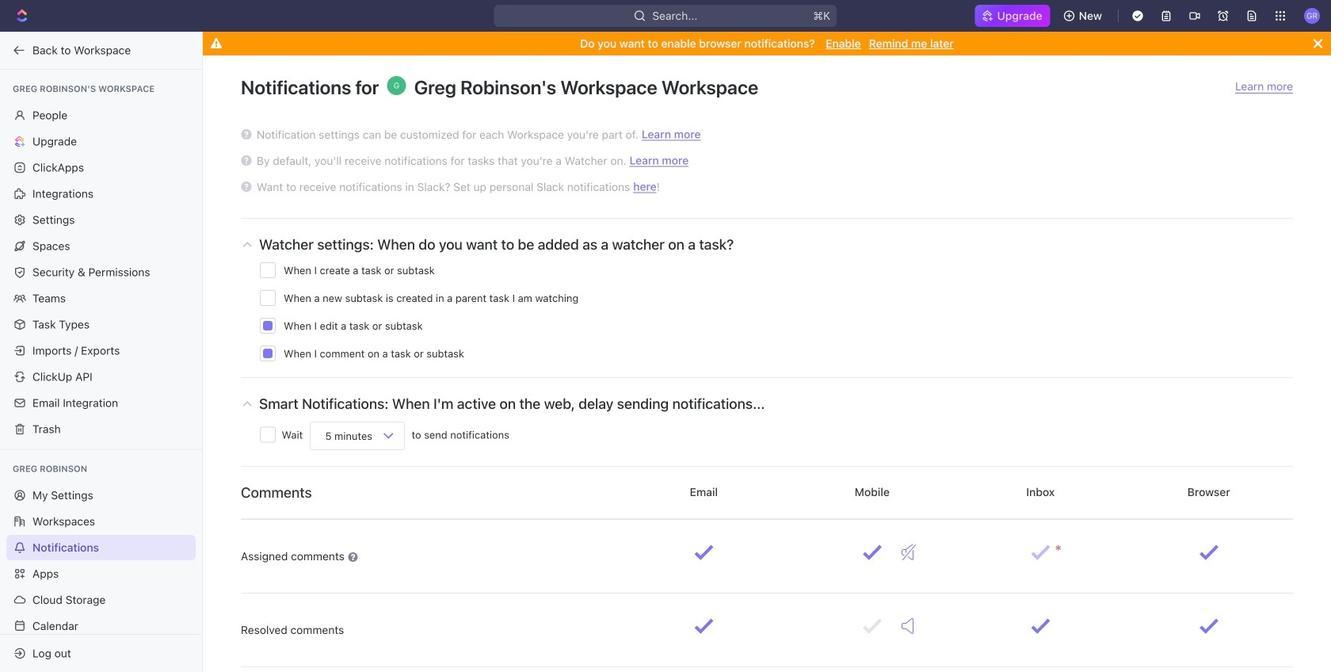 Task type: locate. For each thing, give the bounding box(es) containing it.
on image
[[902, 618, 914, 634]]

off image
[[902, 545, 916, 560]]



Task type: vqa. For each thing, say whether or not it's contained in the screenshot.
OFF icon
yes



